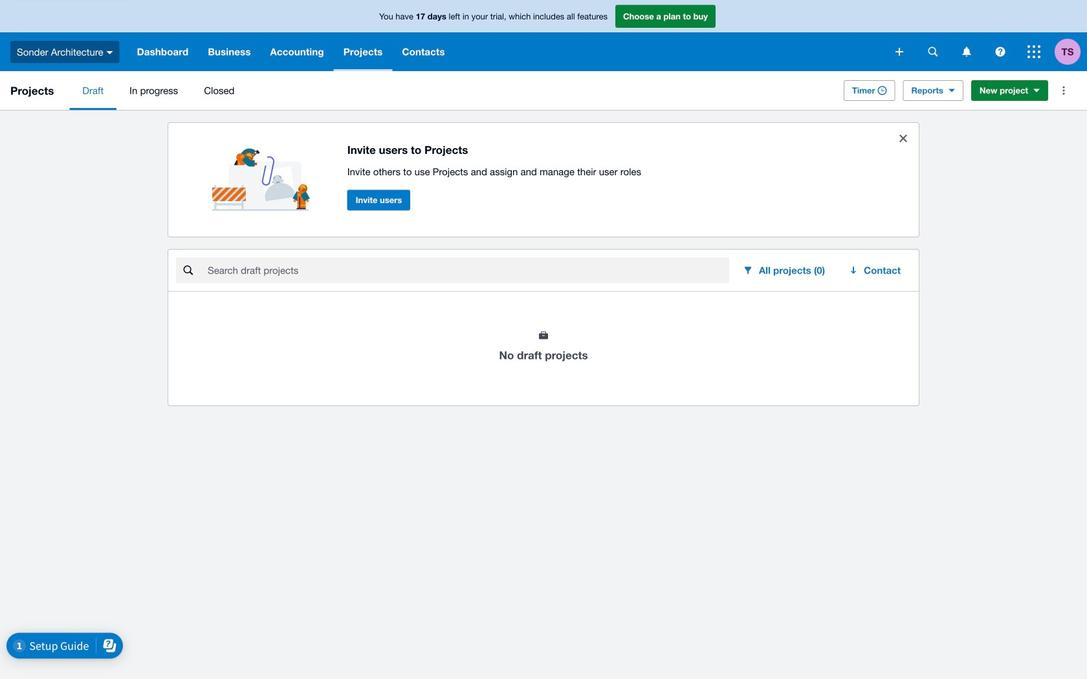 Task type: describe. For each thing, give the bounding box(es) containing it.
1 horizontal spatial svg image
[[1028, 45, 1041, 58]]

0 horizontal spatial svg image
[[107, 51, 113, 54]]

more options image
[[1051, 78, 1077, 104]]



Task type: vqa. For each thing, say whether or not it's contained in the screenshot.
Invite users to Projects image
yes



Task type: locate. For each thing, give the bounding box(es) containing it.
svg image
[[1028, 45, 1041, 58], [107, 51, 113, 54]]

clear image
[[891, 126, 917, 151]]

svg image
[[929, 47, 938, 57], [963, 47, 971, 57], [996, 47, 1006, 57], [896, 48, 904, 56]]

invite users to projects image
[[212, 133, 316, 211]]

Search draft projects search field
[[206, 258, 729, 283]]

banner
[[0, 0, 1087, 71]]



